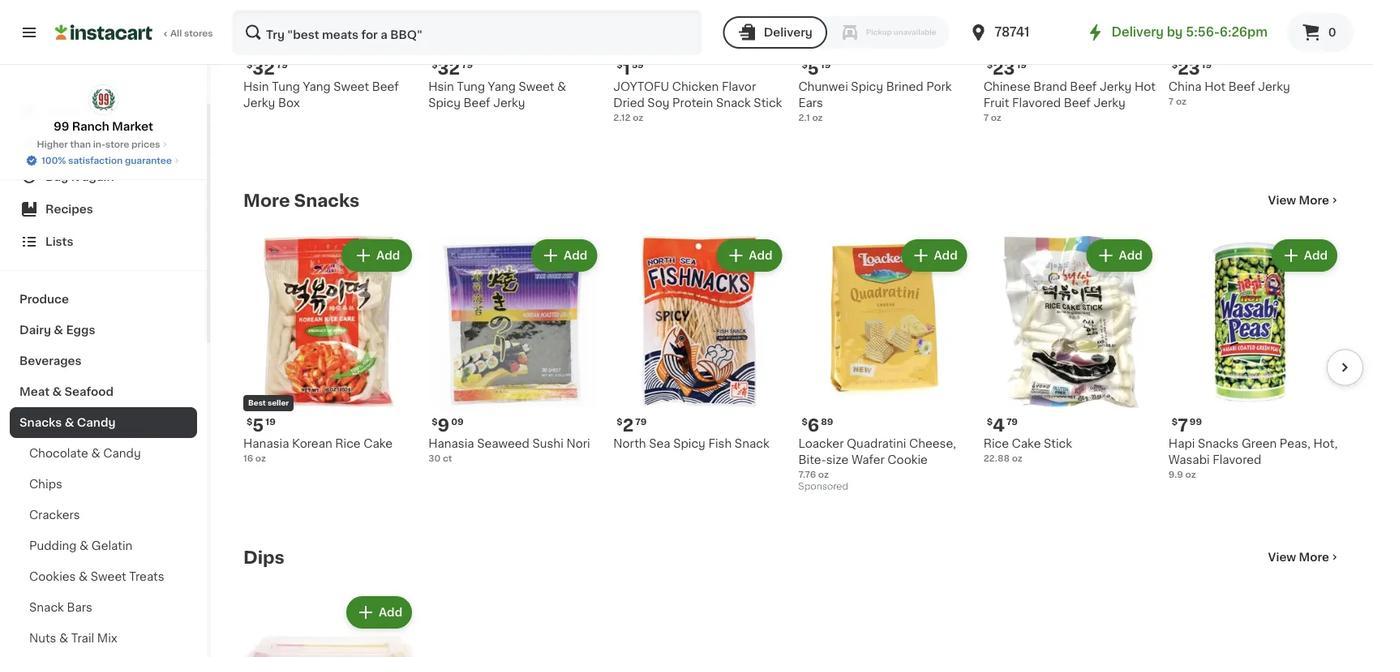 Task type: locate. For each thing, give the bounding box(es) containing it.
dairy & eggs
[[19, 325, 95, 336]]

23 up china
[[1178, 60, 1200, 77]]

2 horizontal spatial 7
[[1178, 417, 1188, 434]]

hanasia korean rice cake 16 oz
[[243, 439, 393, 463]]

0 vertical spatial flavored
[[1012, 98, 1061, 109]]

2 23 from the left
[[1178, 60, 1200, 77]]

tung down search field at top
[[457, 82, 485, 93]]

99 up hapi
[[1190, 418, 1202, 427]]

nuts & trail mix link
[[10, 623, 197, 654]]

$ up north
[[617, 418, 623, 427]]

1 horizontal spatial sweet
[[334, 82, 369, 93]]

2 horizontal spatial snacks
[[1198, 439, 1239, 450]]

view more for dips
[[1269, 552, 1330, 563]]

rice up the 22.88
[[984, 439, 1009, 450]]

$ up hsin tung yang sweet beef jerky box
[[247, 61, 253, 70]]

delivery up chunwei
[[764, 27, 813, 38]]

crackers
[[29, 510, 80, 521]]

chocolate & candy link
[[10, 438, 197, 469]]

sweet inside hsin tung yang sweet beef jerky box
[[334, 82, 369, 93]]

1 horizontal spatial hot
[[1205, 82, 1226, 93]]

$ inside the $ 1 59
[[617, 61, 623, 70]]

beef inside hsin tung yang sweet & spicy beef jerky
[[464, 98, 491, 109]]

cookies & sweet treats
[[29, 571, 164, 583]]

1 vertical spatial spicy
[[429, 98, 461, 109]]

1 vertical spatial snacks
[[19, 417, 62, 428]]

1 yang from the left
[[303, 82, 331, 93]]

1 hanasia from the left
[[243, 439, 289, 450]]

rice right 'korean'
[[335, 439, 361, 450]]

$ up hapi
[[1172, 418, 1178, 427]]

candy inside "link"
[[77, 417, 116, 428]]

1 horizontal spatial 7
[[1169, 97, 1174, 106]]

delivery for delivery by 5:56-6:26pm
[[1112, 26, 1164, 38]]

99
[[54, 121, 69, 132], [1190, 418, 1202, 427]]

$ for hsin tung yang sweet beef jerky box
[[247, 61, 253, 70]]

2 32 from the left
[[438, 60, 460, 77]]

1 horizontal spatial hanasia
[[429, 439, 474, 450]]

1 vertical spatial item carousel region
[[221, 230, 1364, 522]]

hot left china
[[1135, 82, 1156, 93]]

candy down the seafood
[[77, 417, 116, 428]]

6
[[808, 417, 820, 434]]

tung for beef
[[457, 82, 485, 93]]

spicy inside hsin tung yang sweet & spicy beef jerky
[[429, 98, 461, 109]]

$ inside $ 7 99
[[1172, 418, 1178, 427]]

$ for chinese brand beef jerky hot fruit flavored beef jerky
[[987, 61, 993, 70]]

2 vertical spatial snack
[[29, 602, 64, 613]]

1 vertical spatial view
[[1269, 552, 1297, 563]]

0 vertical spatial 7
[[1169, 97, 1174, 106]]

1 hsin from the left
[[243, 82, 269, 93]]

flavored down the brand
[[1012, 98, 1061, 109]]

snack right "fish" in the bottom of the page
[[735, 439, 770, 450]]

joytofu chicken flavor dried soy protein snack stick 2.12 oz
[[614, 82, 782, 123]]

view for more snacks
[[1269, 195, 1297, 206]]

22.88
[[984, 454, 1010, 463]]

0 horizontal spatial $ 32 79
[[247, 60, 288, 77]]

add button for 5
[[347, 241, 411, 271]]

sweet for beef
[[334, 82, 369, 93]]

add button
[[347, 241, 411, 271], [533, 241, 596, 271], [718, 241, 781, 271], [903, 241, 966, 271], [1088, 241, 1151, 271], [1274, 241, 1336, 271], [348, 598, 411, 628]]

$ down best
[[247, 418, 253, 427]]

candy for chocolate & candy
[[103, 448, 141, 459]]

0 horizontal spatial flavored
[[1012, 98, 1061, 109]]

product group containing 5
[[243, 237, 416, 465]]

79 for rice cake stick
[[1007, 418, 1018, 427]]

1 horizontal spatial snacks
[[294, 192, 360, 209]]

100%
[[41, 156, 66, 165]]

23 for china
[[1178, 60, 1200, 77]]

produce
[[19, 294, 69, 305]]

oz down wasabi
[[1186, 471, 1196, 480]]

0 vertical spatial spicy
[[851, 82, 884, 93]]

peas,
[[1280, 439, 1311, 450]]

1 vertical spatial snack
[[735, 439, 770, 450]]

tung inside hsin tung yang sweet & spicy beef jerky
[[457, 82, 485, 93]]

2 vertical spatial 7
[[1178, 417, 1188, 434]]

than
[[70, 140, 91, 149]]

1 cake from the left
[[364, 439, 393, 450]]

$ 5 19 inside product group
[[247, 417, 276, 434]]

produce link
[[10, 284, 197, 315]]

delivery inside button
[[764, 27, 813, 38]]

oz down china
[[1176, 97, 1187, 106]]

1 hot from the left
[[1135, 82, 1156, 93]]

5 up chunwei
[[808, 60, 819, 77]]

99 inside $ 7 99
[[1190, 418, 1202, 427]]

79 for hsin tung yang sweet beef jerky box
[[277, 61, 288, 70]]

0 horizontal spatial $ 5 19
[[247, 417, 276, 434]]

snack bars
[[29, 602, 92, 613]]

oz right 2.12
[[633, 114, 644, 123]]

item carousel region
[[243, 0, 1364, 165], [221, 230, 1364, 522]]

$ inside $ 6 89
[[802, 418, 808, 427]]

1 vertical spatial flavored
[[1213, 455, 1262, 466]]

$ 7 99
[[1172, 417, 1202, 434]]

$ 32 79 for hsin tung yang sweet & spicy beef jerky
[[432, 60, 473, 77]]

0 horizontal spatial hanasia
[[243, 439, 289, 450]]

1 horizontal spatial rice
[[984, 439, 1009, 450]]

buy
[[45, 171, 68, 183]]

dairy
[[19, 325, 51, 336]]

1 view from the top
[[1269, 195, 1297, 206]]

jerky inside china hot beef jerky 7 oz
[[1259, 82, 1291, 93]]

hsin for hsin tung yang sweet & spicy beef jerky
[[429, 82, 454, 93]]

& for cookies & sweet treats
[[79, 571, 88, 583]]

higher than in-store prices link
[[37, 138, 170, 151]]

32 up hsin tung yang sweet beef jerky box
[[253, 60, 275, 77]]

crackers link
[[10, 500, 197, 531]]

more snacks link
[[243, 191, 360, 211]]

stick
[[754, 98, 782, 109], [1044, 439, 1073, 450]]

1 horizontal spatial 99
[[1190, 418, 1202, 427]]

oz right 2.1 at the right top of page
[[812, 114, 823, 123]]

5 down best
[[253, 417, 264, 434]]

0 horizontal spatial delivery
[[764, 27, 813, 38]]

spicy inside chunwei spicy brined pork ears 2.1 oz
[[851, 82, 884, 93]]

2 hot from the left
[[1205, 82, 1226, 93]]

$ up china
[[1172, 61, 1178, 70]]

1 rice from the left
[[335, 439, 361, 450]]

1 vertical spatial 7
[[984, 114, 989, 123]]

sweet inside hsin tung yang sweet & spicy beef jerky
[[519, 82, 554, 93]]

loacker quadratini cheese, bite-size wafer cookie 7.76 oz
[[799, 439, 956, 480]]

$ 23 19 for china
[[1172, 60, 1212, 77]]

candy up chips link
[[103, 448, 141, 459]]

1 $ 23 19 from the left
[[987, 60, 1027, 77]]

1 horizontal spatial 5
[[808, 60, 819, 77]]

0 vertical spatial view more
[[1269, 195, 1330, 206]]

spicy left brined
[[851, 82, 884, 93]]

sweet
[[334, 82, 369, 93], [519, 82, 554, 93], [91, 571, 126, 583]]

$ down search field at top
[[432, 61, 438, 70]]

hanasia inside hanasia seaweed sushi nori 30 ct
[[429, 439, 474, 450]]

1 vertical spatial 5
[[253, 417, 264, 434]]

oz
[[1176, 97, 1187, 106], [812, 114, 823, 123], [991, 114, 1002, 123], [633, 114, 644, 123], [255, 454, 266, 463], [1012, 454, 1023, 463], [819, 471, 829, 480], [1186, 471, 1196, 480]]

2 cake from the left
[[1012, 439, 1041, 450]]

1 32 from the left
[[253, 60, 275, 77]]

seafood
[[65, 386, 114, 398]]

snack
[[716, 98, 751, 109], [735, 439, 770, 450], [29, 602, 64, 613]]

spicy down search field at top
[[429, 98, 461, 109]]

hanasia up "16"
[[243, 439, 289, 450]]

product group containing 2
[[614, 237, 786, 452]]

treats
[[129, 571, 164, 583]]

$ for hanasia korean rice cake
[[247, 418, 253, 427]]

2 view more link from the top
[[1269, 550, 1341, 566]]

2 hsin from the left
[[429, 82, 454, 93]]

0 horizontal spatial yang
[[303, 82, 331, 93]]

0 vertical spatial view more link
[[1269, 193, 1341, 209]]

79 right the "2"
[[635, 418, 647, 427]]

$ 23 19 up the chinese
[[987, 60, 1027, 77]]

bite-
[[799, 455, 827, 466]]

oz right the 22.88
[[1012, 454, 1023, 463]]

hsin inside hsin tung yang sweet beef jerky box
[[243, 82, 269, 93]]

beef inside hsin tung yang sweet beef jerky box
[[372, 82, 399, 93]]

1 vertical spatial view more link
[[1269, 550, 1341, 566]]

19 up the chinese
[[1017, 61, 1027, 70]]

19 for china
[[1202, 61, 1212, 70]]

1 horizontal spatial $ 23 19
[[1172, 60, 1212, 77]]

protein
[[673, 98, 713, 109]]

deals
[[45, 139, 79, 150]]

0 horizontal spatial hsin
[[243, 82, 269, 93]]

1 23 from the left
[[993, 60, 1015, 77]]

$ inside $ 9 09
[[432, 418, 438, 427]]

hsin inside hsin tung yang sweet & spicy beef jerky
[[429, 82, 454, 93]]

1 horizontal spatial yang
[[488, 82, 516, 93]]

0 horizontal spatial 7
[[984, 114, 989, 123]]

$ for loacker quadratini cheese, bite-size wafer cookie
[[802, 418, 808, 427]]

$ left 09
[[432, 418, 438, 427]]

candy
[[77, 417, 116, 428], [103, 448, 141, 459]]

2 horizontal spatial sweet
[[519, 82, 554, 93]]

1 horizontal spatial stick
[[1044, 439, 1073, 450]]

0 horizontal spatial cake
[[364, 439, 393, 450]]

79 right 4
[[1007, 418, 1018, 427]]

more for dips
[[1299, 552, 1330, 563]]

5:56-
[[1186, 26, 1220, 38]]

oz down fruit at the right of page
[[991, 114, 1002, 123]]

cake right 'korean'
[[364, 439, 393, 450]]

$ 5 19 for hanasia korean rice cake
[[247, 417, 276, 434]]

1 horizontal spatial $ 5 19
[[802, 60, 831, 77]]

79 inside $ 4 79
[[1007, 418, 1018, 427]]

1 horizontal spatial 32
[[438, 60, 460, 77]]

0 horizontal spatial stick
[[754, 98, 782, 109]]

1 vertical spatial view more
[[1269, 552, 1330, 563]]

again
[[82, 171, 114, 183]]

2 rice from the left
[[984, 439, 1009, 450]]

0 vertical spatial 99
[[54, 121, 69, 132]]

2 view from the top
[[1269, 552, 1297, 563]]

0 vertical spatial stick
[[754, 98, 782, 109]]

0 horizontal spatial 23
[[993, 60, 1015, 77]]

cake inside rice cake stick 22.88 oz
[[1012, 439, 1041, 450]]

& inside "link"
[[65, 417, 74, 428]]

None search field
[[232, 10, 702, 55]]

1 horizontal spatial spicy
[[674, 439, 706, 450]]

add button for 9
[[533, 241, 596, 271]]

2 vertical spatial spicy
[[674, 439, 706, 450]]

1 horizontal spatial flavored
[[1213, 455, 1262, 466]]

&
[[557, 82, 566, 93], [54, 325, 63, 336], [52, 386, 62, 398], [65, 417, 74, 428], [91, 448, 100, 459], [80, 540, 89, 552], [79, 571, 88, 583], [59, 633, 68, 644]]

1 view more link from the top
[[1269, 193, 1341, 209]]

1 vertical spatial candy
[[103, 448, 141, 459]]

yang for beef
[[488, 82, 516, 93]]

tung
[[272, 82, 300, 93], [457, 82, 485, 93]]

candy for snacks & candy
[[77, 417, 116, 428]]

& for dairy & eggs
[[54, 325, 63, 336]]

product group containing 7
[[1169, 237, 1341, 482]]

meat
[[19, 386, 50, 398]]

$ 5 19 for chunwei spicy brined pork ears
[[802, 60, 831, 77]]

oz up sponsored badge image
[[819, 471, 829, 480]]

spicy
[[851, 82, 884, 93], [429, 98, 461, 109], [674, 439, 706, 450]]

23
[[993, 60, 1015, 77], [1178, 60, 1200, 77]]

cake down $ 4 79
[[1012, 439, 1041, 450]]

more for more snacks
[[1299, 195, 1330, 206]]

2 horizontal spatial spicy
[[851, 82, 884, 93]]

ct
[[443, 454, 452, 463]]

0 horizontal spatial spicy
[[429, 98, 461, 109]]

1 vertical spatial 99
[[1190, 418, 1202, 427]]

$ up chunwei
[[802, 61, 808, 70]]

tung inside hsin tung yang sweet beef jerky box
[[272, 82, 300, 93]]

79 inside the $ 2 79
[[635, 418, 647, 427]]

1 vertical spatial stick
[[1044, 439, 1073, 450]]

7 down fruit at the right of page
[[984, 114, 989, 123]]

brand
[[1034, 82, 1067, 93]]

32 for hsin tung yang sweet beef jerky box
[[253, 60, 275, 77]]

7 up hapi
[[1178, 417, 1188, 434]]

tung up box
[[272, 82, 300, 93]]

0 vertical spatial candy
[[77, 417, 116, 428]]

$ for chunwei spicy brined pork ears
[[802, 61, 808, 70]]

0 horizontal spatial 5
[[253, 417, 264, 434]]

hot
[[1135, 82, 1156, 93], [1205, 82, 1226, 93]]

1 tung from the left
[[272, 82, 300, 93]]

snacks inside hapi snacks green peas, hot, wasabi flavored 9.9 oz
[[1198, 439, 1239, 450]]

$ inside the $ 2 79
[[617, 418, 623, 427]]

$ for rice cake stick
[[987, 418, 993, 427]]

0 horizontal spatial tung
[[272, 82, 300, 93]]

2 hanasia from the left
[[429, 439, 474, 450]]

$ 5 19 down best
[[247, 417, 276, 434]]

hanasia for 9
[[429, 439, 474, 450]]

0 horizontal spatial $ 23 19
[[987, 60, 1027, 77]]

0 vertical spatial snacks
[[294, 192, 360, 209]]

hsin
[[243, 82, 269, 93], [429, 82, 454, 93]]

hanasia inside hanasia korean rice cake 16 oz
[[243, 439, 289, 450]]

1 horizontal spatial $ 32 79
[[432, 60, 473, 77]]

yang inside hsin tung yang sweet beef jerky box
[[303, 82, 331, 93]]

99 down shop
[[54, 121, 69, 132]]

$ 32 79 up box
[[247, 60, 288, 77]]

ears
[[799, 98, 823, 109]]

0 button
[[1288, 13, 1354, 52]]

2 $ 23 19 from the left
[[1172, 60, 1212, 77]]

$ inside $ 4 79
[[987, 418, 993, 427]]

hanasia for 5
[[243, 439, 289, 450]]

add for 4
[[1119, 250, 1143, 262]]

7 inside chinese brand beef jerky hot fruit flavored beef jerky 7 oz
[[984, 114, 989, 123]]

view
[[1269, 195, 1297, 206], [1269, 552, 1297, 563]]

7.76
[[799, 471, 816, 480]]

19 for chunwei
[[821, 61, 831, 70]]

1 horizontal spatial tung
[[457, 82, 485, 93]]

snack up nuts
[[29, 602, 64, 613]]

7 down china
[[1169, 97, 1174, 106]]

$ left 59
[[617, 61, 623, 70]]

beverages
[[19, 355, 82, 367]]

hsin tung yang sweet beef jerky box
[[243, 82, 399, 109]]

19 down best seller
[[266, 418, 276, 427]]

$ 32 79 for hsin tung yang sweet beef jerky box
[[247, 60, 288, 77]]

0 horizontal spatial 99
[[54, 121, 69, 132]]

32 down search field at top
[[438, 60, 460, 77]]

chocolate
[[29, 448, 88, 459]]

1 horizontal spatial 23
[[1178, 60, 1200, 77]]

flavored inside chinese brand beef jerky hot fruit flavored beef jerky 7 oz
[[1012, 98, 1061, 109]]

79 down search field at top
[[462, 61, 473, 70]]

1 horizontal spatial cake
[[1012, 439, 1041, 450]]

2 yang from the left
[[488, 82, 516, 93]]

oz right "16"
[[255, 454, 266, 463]]

flavored for 7
[[1213, 455, 1262, 466]]

Search field
[[234, 11, 701, 54]]

9.9
[[1169, 471, 1184, 480]]

1 view more from the top
[[1269, 195, 1330, 206]]

sea
[[649, 439, 671, 450]]

5 for hanasia korean rice cake
[[253, 417, 264, 434]]

1 $ 32 79 from the left
[[247, 60, 288, 77]]

view more link for more snacks
[[1269, 193, 1341, 209]]

store
[[105, 140, 129, 149]]

0 horizontal spatial hot
[[1135, 82, 1156, 93]]

2 view more from the top
[[1269, 552, 1330, 563]]

delivery left by
[[1112, 26, 1164, 38]]

$ for hapi snacks green peas, hot, wasabi flavored
[[1172, 418, 1178, 427]]

north sea spicy fish snack
[[614, 439, 770, 450]]

2 tung from the left
[[457, 82, 485, 93]]

yang inside hsin tung yang sweet & spicy beef jerky
[[488, 82, 516, 93]]

product group
[[243, 237, 416, 465], [429, 237, 601, 465], [614, 237, 786, 452], [799, 237, 971, 496], [984, 237, 1156, 465], [1169, 237, 1341, 482], [243, 593, 416, 657]]

0 vertical spatial item carousel region
[[243, 0, 1364, 165]]

& for chocolate & candy
[[91, 448, 100, 459]]

1 horizontal spatial hsin
[[429, 82, 454, 93]]

spicy right sea
[[674, 439, 706, 450]]

$ up the chinese
[[987, 61, 993, 70]]

add button for 2
[[718, 241, 781, 271]]

1 vertical spatial $ 5 19
[[247, 417, 276, 434]]

0 horizontal spatial snacks
[[19, 417, 62, 428]]

0 vertical spatial snack
[[716, 98, 751, 109]]

$ 32 79 down search field at top
[[432, 60, 473, 77]]

snack down flavor
[[716, 98, 751, 109]]

2 $ 32 79 from the left
[[432, 60, 473, 77]]

2 vertical spatial snacks
[[1198, 439, 1239, 450]]

0 horizontal spatial 32
[[253, 60, 275, 77]]

0 vertical spatial 5
[[808, 60, 819, 77]]

brined
[[886, 82, 924, 93]]

7
[[1169, 97, 1174, 106], [984, 114, 989, 123], [1178, 417, 1188, 434]]

23 up the chinese
[[993, 60, 1015, 77]]

$ up the 22.88
[[987, 418, 993, 427]]

oz inside joytofu chicken flavor dried soy protein snack stick 2.12 oz
[[633, 114, 644, 123]]

19 up chunwei
[[821, 61, 831, 70]]

$ 23 19 for chinese
[[987, 60, 1027, 77]]

hot right china
[[1205, 82, 1226, 93]]

$ left 89
[[802, 418, 808, 427]]

0 horizontal spatial rice
[[335, 439, 361, 450]]

100% satisfaction guarantee
[[41, 156, 172, 165]]

$
[[247, 61, 253, 70], [432, 61, 438, 70], [802, 61, 808, 70], [987, 61, 993, 70], [617, 61, 623, 70], [1172, 61, 1178, 70], [247, 418, 253, 427], [432, 418, 438, 427], [802, 418, 808, 427], [987, 418, 993, 427], [617, 418, 623, 427], [1172, 418, 1178, 427]]

0 vertical spatial $ 5 19
[[802, 60, 831, 77]]

0 horizontal spatial sweet
[[91, 571, 126, 583]]

hanasia up "ct"
[[429, 439, 474, 450]]

79 up box
[[277, 61, 288, 70]]

flavored down green
[[1213, 455, 1262, 466]]

& for nuts & trail mix
[[59, 633, 68, 644]]

add for 2
[[749, 250, 773, 262]]

delivery by 5:56-6:26pm link
[[1086, 23, 1268, 42]]

flavored inside hapi snacks green peas, hot, wasabi flavored 9.9 oz
[[1213, 455, 1262, 466]]

beef
[[372, 82, 399, 93], [1070, 82, 1097, 93], [1229, 82, 1256, 93], [464, 98, 491, 109], [1064, 98, 1091, 109]]

wasabi
[[1169, 455, 1210, 466]]

1 horizontal spatial delivery
[[1112, 26, 1164, 38]]

$ 23 19 up china
[[1172, 60, 1212, 77]]

$ 5 19 up chunwei
[[802, 60, 831, 77]]

0 vertical spatial view
[[1269, 195, 1297, 206]]

more
[[243, 192, 290, 209], [1299, 195, 1330, 206], [1299, 552, 1330, 563]]

buy it again
[[45, 171, 114, 183]]

19 up china
[[1202, 61, 1212, 70]]



Task type: vqa. For each thing, say whether or not it's contained in the screenshot.


Task type: describe. For each thing, give the bounding box(es) containing it.
oz inside hapi snacks green peas, hot, wasabi flavored 9.9 oz
[[1186, 471, 1196, 480]]

delivery for delivery
[[764, 27, 813, 38]]

delivery by 5:56-6:26pm
[[1112, 26, 1268, 38]]

cheese,
[[910, 439, 956, 450]]

$ 1 59
[[617, 60, 644, 77]]

snacks inside "link"
[[19, 417, 62, 428]]

add button for 4
[[1088, 241, 1151, 271]]

chunwei
[[799, 82, 848, 93]]

sushi
[[533, 439, 564, 450]]

23 for chinese
[[993, 60, 1015, 77]]

chocolate & candy
[[29, 448, 141, 459]]

green
[[1242, 439, 1277, 450]]

snacks & candy
[[19, 417, 116, 428]]

19 for chinese
[[1017, 61, 1027, 70]]

hanasia seaweed sushi nori 30 ct
[[429, 439, 590, 463]]

jerky inside hsin tung yang sweet beef jerky box
[[243, 98, 275, 109]]

china hot beef jerky 7 oz
[[1169, 82, 1291, 106]]

99 ranch market logo image
[[88, 84, 119, 115]]

$ for hsin tung yang sweet & spicy beef jerky
[[432, 61, 438, 70]]

service type group
[[723, 16, 950, 49]]

chinese
[[984, 82, 1031, 93]]

meat & seafood
[[19, 386, 114, 398]]

oz inside chunwei spicy brined pork ears 2.1 oz
[[812, 114, 823, 123]]

oz inside hanasia korean rice cake 16 oz
[[255, 454, 266, 463]]

stores
[[184, 29, 213, 38]]

guarantee
[[125, 156, 172, 165]]

best
[[248, 400, 266, 407]]

hapi
[[1169, 439, 1195, 450]]

16
[[243, 454, 253, 463]]

oz inside chinese brand beef jerky hot fruit flavored beef jerky 7 oz
[[991, 114, 1002, 123]]

buy it again link
[[10, 161, 197, 193]]

shop
[[45, 106, 76, 118]]

flavored for 23
[[1012, 98, 1061, 109]]

99 ranch market
[[54, 121, 153, 132]]

product group containing 4
[[984, 237, 1156, 465]]

hot,
[[1314, 439, 1338, 450]]

chips link
[[10, 469, 197, 500]]

59
[[632, 61, 644, 70]]

dips link
[[243, 548, 285, 568]]

eggs
[[66, 325, 95, 336]]

mix
[[97, 633, 117, 644]]

korean
[[292, 439, 332, 450]]

snack inside joytofu chicken flavor dried soy protein snack stick 2.12 oz
[[716, 98, 751, 109]]

oz inside rice cake stick 22.88 oz
[[1012, 454, 1023, 463]]

hot inside chinese brand beef jerky hot fruit flavored beef jerky 7 oz
[[1135, 82, 1156, 93]]

yang for box
[[303, 82, 331, 93]]

tung for box
[[272, 82, 300, 93]]

snack inside snack bars link
[[29, 602, 64, 613]]

market
[[112, 121, 153, 132]]

$ for hanasia seaweed sushi nori
[[432, 418, 438, 427]]

meat & seafood link
[[10, 376, 197, 407]]

box
[[278, 98, 300, 109]]

stick inside rice cake stick 22.88 oz
[[1044, 439, 1073, 450]]

sweet for &
[[519, 82, 554, 93]]

chicken
[[672, 82, 719, 93]]

hsin for hsin tung yang sweet beef jerky box
[[243, 82, 269, 93]]

& for meat & seafood
[[52, 386, 62, 398]]

view for dips
[[1269, 552, 1297, 563]]

4
[[993, 417, 1005, 434]]

cookies & sweet treats link
[[10, 561, 197, 592]]

deals link
[[10, 128, 197, 161]]

chunwei spicy brined pork ears 2.1 oz
[[799, 82, 952, 123]]

lists
[[45, 236, 73, 247]]

7 inside china hot beef jerky 7 oz
[[1169, 97, 1174, 106]]

higher than in-store prices
[[37, 140, 160, 149]]

add for 7
[[1304, 250, 1328, 262]]

fish
[[709, 439, 732, 450]]

snacks & candy link
[[10, 407, 197, 438]]

sponsored badge image
[[799, 483, 848, 492]]

rice inside hanasia korean rice cake 16 oz
[[335, 439, 361, 450]]

9
[[438, 417, 450, 434]]

loacker
[[799, 439, 844, 450]]

product group containing 9
[[429, 237, 601, 465]]

2
[[623, 417, 634, 434]]

oz inside china hot beef jerky 7 oz
[[1176, 97, 1187, 106]]

seller
[[268, 400, 289, 407]]

ranch
[[72, 121, 109, 132]]

89
[[821, 418, 834, 427]]

cake inside hanasia korean rice cake 16 oz
[[364, 439, 393, 450]]

0
[[1329, 27, 1337, 38]]

oz inside loacker quadratini cheese, bite-size wafer cookie 7.76 oz
[[819, 471, 829, 480]]

99 ranch market link
[[54, 84, 153, 135]]

view more link for dips
[[1269, 550, 1341, 566]]

north
[[614, 439, 646, 450]]

in-
[[93, 140, 105, 149]]

lists link
[[10, 226, 197, 258]]

19 for hanasia
[[266, 418, 276, 427]]

fruit
[[984, 98, 1010, 109]]

snacks for more snacks
[[294, 192, 360, 209]]

pudding & gelatin link
[[10, 531, 197, 561]]

78741
[[995, 26, 1030, 38]]

chinese brand beef jerky hot fruit flavored beef jerky 7 oz
[[984, 82, 1156, 123]]

5 for chunwei spicy brined pork ears
[[808, 60, 819, 77]]

prices
[[131, 140, 160, 149]]

hot inside china hot beef jerky 7 oz
[[1205, 82, 1226, 93]]

100% satisfaction guarantee button
[[25, 151, 182, 167]]

cookie
[[888, 455, 928, 466]]

hapi snacks green peas, hot, wasabi flavored 9.9 oz
[[1169, 439, 1338, 480]]

$ for joytofu chicken flavor dried soy protein snack stick
[[617, 61, 623, 70]]

beef inside china hot beef jerky 7 oz
[[1229, 82, 1256, 93]]

79 for hsin tung yang sweet & spicy beef jerky
[[462, 61, 473, 70]]

joytofu
[[614, 82, 670, 93]]

snacks for hapi snacks green peas, hot, wasabi flavored 9.9 oz
[[1198, 439, 1239, 450]]

stick inside joytofu chicken flavor dried soy protein snack stick 2.12 oz
[[754, 98, 782, 109]]

size
[[827, 455, 849, 466]]

all stores
[[170, 29, 213, 38]]

$ 6 89
[[802, 417, 834, 434]]

& inside hsin tung yang sweet & spicy beef jerky
[[557, 82, 566, 93]]

satisfaction
[[68, 156, 123, 165]]

79 for north sea spicy fish snack
[[635, 418, 647, 427]]

78741 button
[[969, 10, 1067, 55]]

view more for more snacks
[[1269, 195, 1330, 206]]

& for snacks & candy
[[65, 417, 74, 428]]

$ for china hot beef jerky
[[1172, 61, 1178, 70]]

rice cake stick 22.88 oz
[[984, 439, 1073, 463]]

rice inside rice cake stick 22.88 oz
[[984, 439, 1009, 450]]

add for 9
[[564, 250, 588, 262]]

chips
[[29, 479, 62, 490]]

add button for 7
[[1274, 241, 1336, 271]]

by
[[1167, 26, 1183, 38]]

$ for north sea spicy fish snack
[[617, 418, 623, 427]]

item carousel region containing 32
[[243, 0, 1364, 165]]

instacart logo image
[[55, 23, 153, 42]]

nuts & trail mix
[[29, 633, 117, 644]]

product group containing add
[[243, 593, 416, 657]]

2.12
[[614, 114, 631, 123]]

add for 5
[[378, 250, 402, 262]]

dairy & eggs link
[[10, 315, 197, 346]]

30
[[429, 454, 441, 463]]

beverages link
[[10, 346, 197, 376]]

$ 2 79
[[617, 417, 647, 434]]

product group containing 6
[[799, 237, 971, 496]]

hsin tung yang sweet & spicy beef jerky
[[429, 82, 566, 109]]

& for pudding & gelatin
[[80, 540, 89, 552]]

best seller
[[248, 400, 289, 407]]

recipes
[[45, 204, 93, 215]]

higher
[[37, 140, 68, 149]]

item carousel region containing 5
[[221, 230, 1364, 522]]

pudding
[[29, 540, 77, 552]]

shop link
[[10, 96, 197, 128]]

32 for hsin tung yang sweet & spicy beef jerky
[[438, 60, 460, 77]]

jerky inside hsin tung yang sweet & spicy beef jerky
[[493, 98, 525, 109]]

cookies
[[29, 571, 76, 583]]



